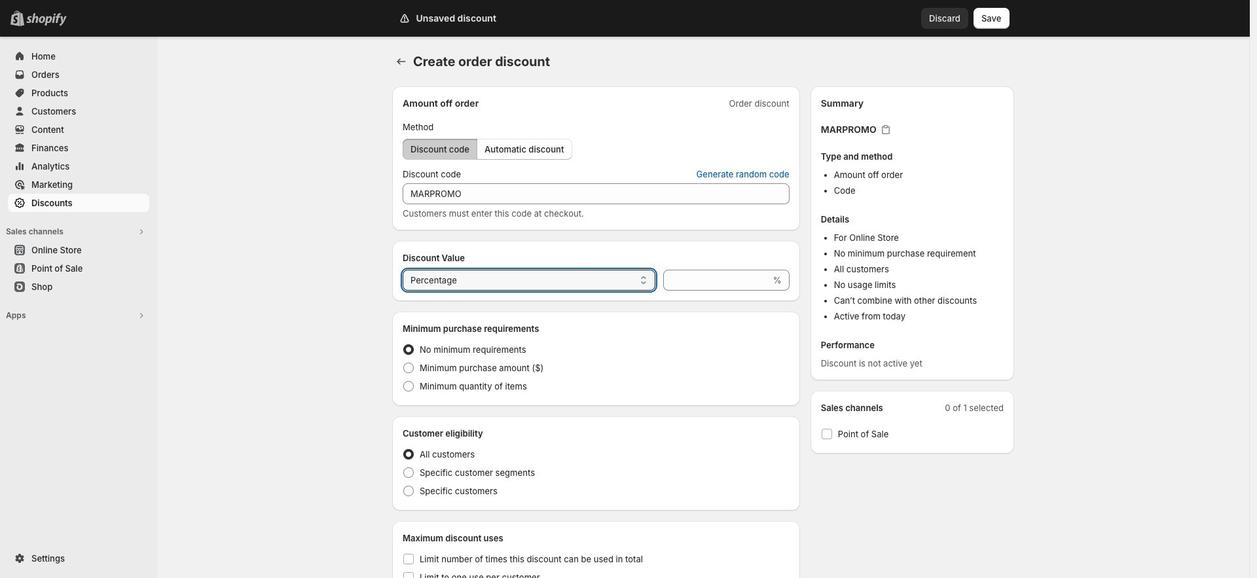 Task type: locate. For each thing, give the bounding box(es) containing it.
shopify image
[[26, 13, 67, 26]]

None text field
[[403, 183, 790, 204], [663, 270, 771, 291], [403, 183, 790, 204], [663, 270, 771, 291]]



Task type: vqa. For each thing, say whether or not it's contained in the screenshot.
My Store icon
no



